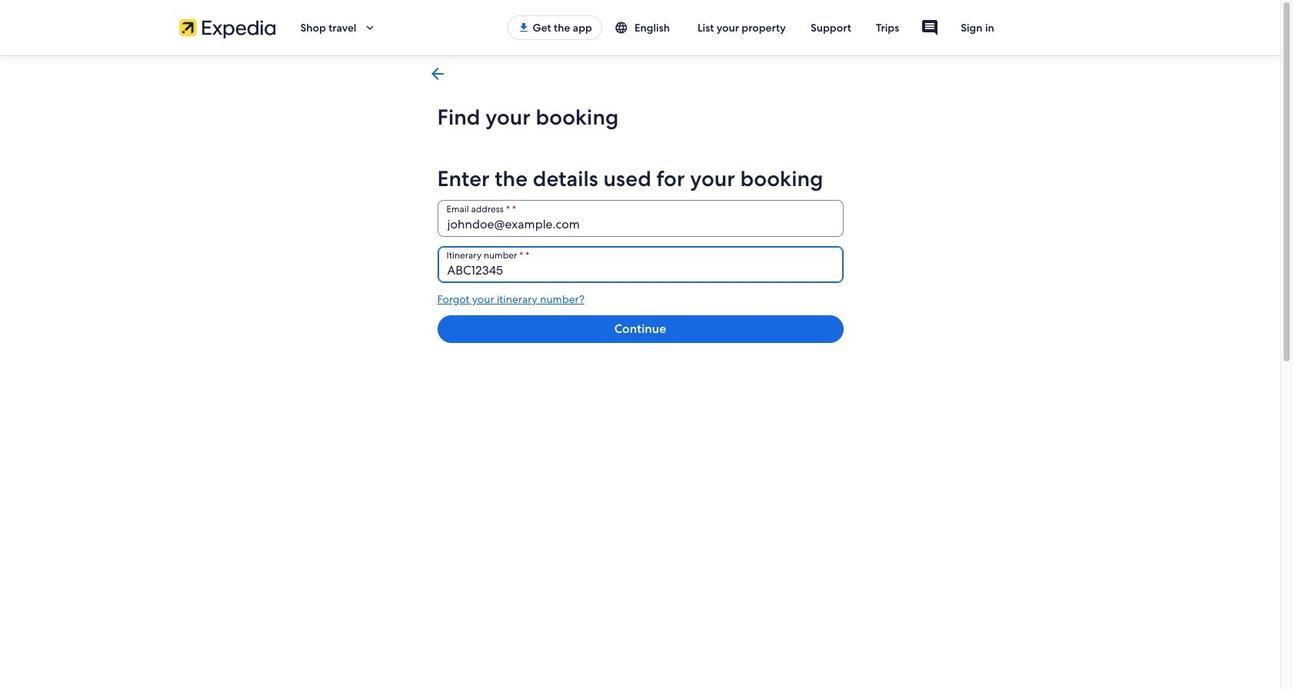 Task type: locate. For each thing, give the bounding box(es) containing it.
download the app button image
[[517, 22, 530, 34]]

expedia logo image
[[179, 17, 276, 38]]

communication center icon image
[[921, 18, 939, 37]]

None text field
[[437, 246, 844, 283]]

None text field
[[437, 200, 844, 237]]



Task type: vqa. For each thing, say whether or not it's contained in the screenshot.
Communication Center icon
yes



Task type: describe. For each thing, give the bounding box(es) containing it.
trips navigation
[[419, 55, 862, 92]]

trailing image
[[363, 21, 377, 35]]

small image
[[615, 21, 628, 35]]

navigates to your trips page image
[[428, 65, 447, 83]]



